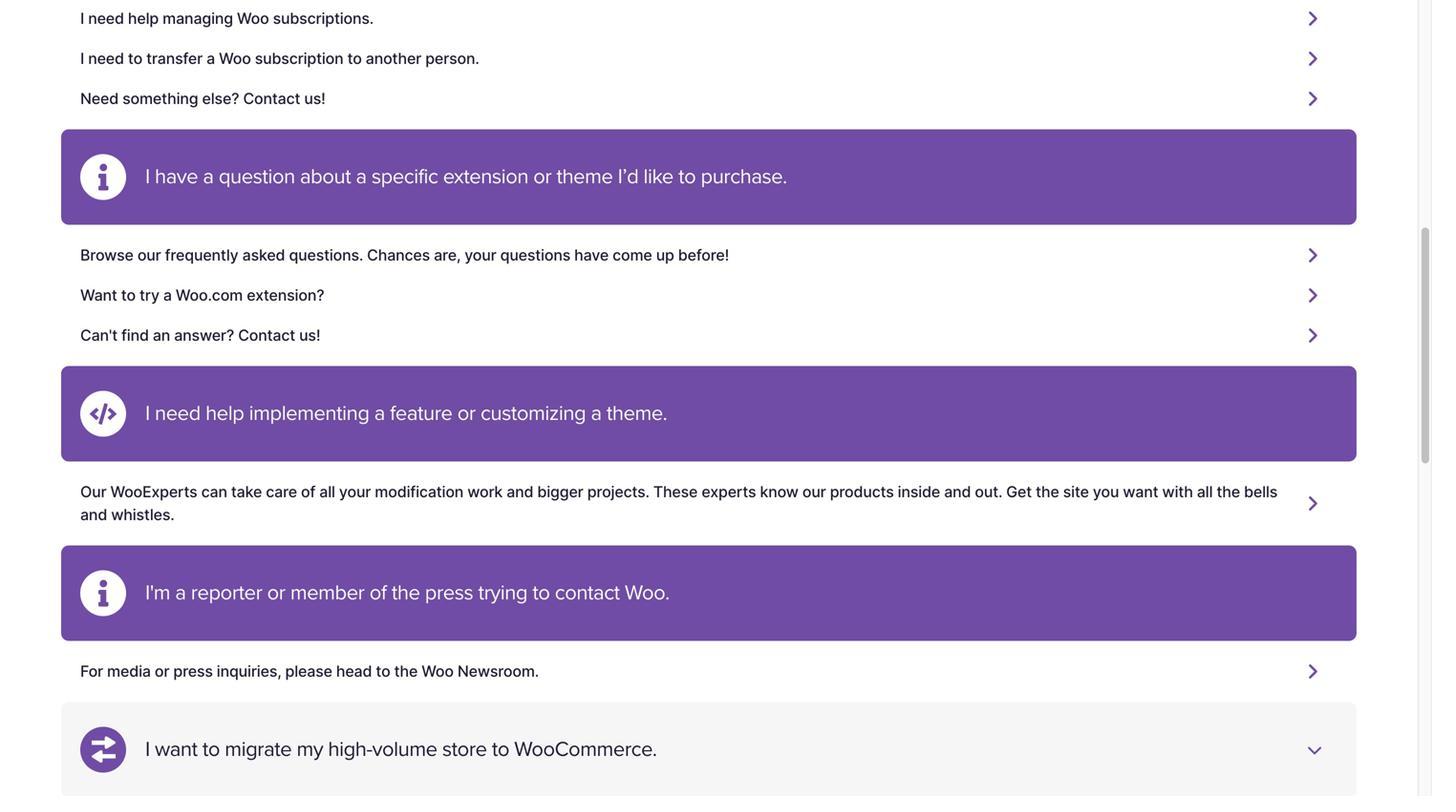 Task type: describe. For each thing, give the bounding box(es) containing it.
questions
[[500, 246, 571, 265]]

implementing
[[249, 402, 369, 427]]

i need to transfer a woo subscription to another person. link
[[80, 48, 1307, 70]]

come
[[613, 246, 652, 265]]

i need help managing woo subscriptions. link
[[80, 7, 1307, 30]]

of for the
[[370, 581, 387, 607]]

transfer
[[146, 49, 203, 68]]

woo.com
[[176, 286, 243, 305]]

for media or press inquiries, please head to the woo newsroom. link
[[80, 661, 1307, 684]]

browse our frequently asked questions. chances are, your questions have come up before!
[[80, 246, 729, 265]]

1 vertical spatial contact
[[238, 327, 295, 345]]

inquiries,
[[217, 663, 281, 682]]

like
[[644, 165, 674, 190]]

need for i need to transfer a woo subscription to another person.
[[88, 49, 124, 68]]

or right reporter in the left of the page
[[267, 581, 285, 607]]

asked
[[242, 246, 285, 265]]

i'm a reporter or member of the press trying to contact woo.
[[145, 581, 670, 607]]

0 vertical spatial press
[[425, 581, 473, 607]]

projects.
[[587, 483, 649, 502]]

out.
[[975, 483, 1003, 502]]

for media or press inquiries, please head to the woo newsroom.
[[80, 663, 539, 682]]

experts
[[702, 483, 756, 502]]

angle right image for woo
[[1307, 663, 1319, 682]]

can't find an answer? contact us! link
[[80, 325, 1307, 348]]

customizing
[[481, 402, 586, 427]]

please
[[285, 663, 332, 682]]

i need help managing woo subscriptions.
[[80, 9, 374, 28]]

our wooexperts can take care of all your modification work and bigger projects. these experts know our products inside and out. get the site you want with all the bells and whistles. link
[[80, 481, 1307, 527]]

or left theme
[[533, 165, 552, 190]]

theme
[[557, 165, 613, 190]]

bells
[[1244, 483, 1278, 502]]

specific
[[372, 165, 438, 190]]

whistles.
[[111, 506, 175, 525]]

to right like
[[679, 165, 696, 190]]

with
[[1163, 483, 1193, 502]]

to left try
[[121, 286, 136, 305]]

for
[[80, 663, 103, 682]]

2 horizontal spatial and
[[944, 483, 971, 502]]

try
[[139, 286, 159, 305]]

media
[[107, 663, 151, 682]]

angle right image for i need help managing woo subscriptions.
[[1307, 9, 1319, 28]]

to right head in the bottom left of the page
[[376, 663, 390, 682]]

care
[[266, 483, 297, 502]]

woocommerce.
[[514, 738, 657, 763]]

to right store on the bottom of page
[[492, 738, 509, 763]]

these
[[653, 483, 698, 502]]

the right "get"
[[1036, 483, 1059, 502]]

modification
[[375, 483, 464, 502]]

a right transfer
[[207, 49, 215, 68]]

chances
[[367, 246, 430, 265]]

something
[[122, 90, 198, 108]]

help for managing
[[128, 9, 159, 28]]

our
[[80, 483, 106, 502]]

3 angle right image from the top
[[1307, 327, 1319, 346]]

i for i want to migrate my high-volume store to woocommerce.
[[145, 738, 150, 763]]

purchase.
[[701, 165, 787, 190]]

trying
[[478, 581, 528, 607]]

need something else? contact us! link
[[80, 88, 1307, 111]]

0 horizontal spatial and
[[80, 506, 107, 525]]

0 vertical spatial our
[[137, 246, 161, 265]]

your for questions
[[465, 246, 497, 265]]

can't
[[80, 327, 118, 345]]

take
[[231, 483, 262, 502]]

woo.
[[625, 581, 670, 607]]

angle right image for want to try a woo.com extension?
[[1307, 286, 1319, 306]]

0 vertical spatial woo
[[237, 9, 269, 28]]

i for i need help implementing a feature or customizing a theme.
[[145, 402, 150, 427]]

i need to transfer a woo subscription to another person.
[[80, 49, 479, 68]]

1 horizontal spatial and
[[507, 483, 534, 502]]

to right trying
[[533, 581, 550, 607]]

the right head in the bottom left of the page
[[394, 663, 418, 682]]

to left transfer
[[128, 49, 142, 68]]

person.
[[425, 49, 479, 68]]

your for modification
[[339, 483, 371, 502]]

i for i need to transfer a woo subscription to another person.
[[80, 49, 84, 68]]

need for i need help implementing a feature or customizing a theme.
[[155, 402, 201, 427]]

help for implementing
[[206, 402, 244, 427]]

get
[[1006, 483, 1032, 502]]

0 vertical spatial contact
[[243, 90, 300, 108]]

about
[[300, 165, 351, 190]]

a left question
[[203, 165, 214, 190]]

before!
[[678, 246, 729, 265]]

of for all
[[301, 483, 316, 502]]

2 all from the left
[[1197, 483, 1213, 502]]

0 horizontal spatial press
[[173, 663, 213, 682]]

info icon image
[[80, 155, 126, 200]]

want
[[80, 286, 117, 305]]

our inside our wooexperts can take care of all your modification work and bigger projects. these experts know our products inside and out. get the site you want with all the bells and whistles.
[[803, 483, 826, 502]]

angle right image for have
[[1307, 246, 1319, 265]]

to left another
[[347, 49, 362, 68]]

wooexperts
[[110, 483, 197, 502]]

subscriptions.
[[273, 9, 374, 28]]

can't find an answer? contact us!
[[80, 327, 320, 345]]

member
[[290, 581, 365, 607]]

can
[[201, 483, 227, 502]]

need
[[80, 90, 119, 108]]

know
[[760, 483, 799, 502]]

i need help implementing a feature or customizing a theme.
[[145, 402, 667, 427]]



Task type: locate. For each thing, give the bounding box(es) containing it.
2 angle right image from the top
[[1307, 246, 1319, 265]]

i
[[80, 9, 84, 28], [80, 49, 84, 68], [145, 165, 150, 190], [145, 402, 150, 427], [145, 738, 150, 763]]

help up transfer
[[128, 9, 159, 28]]

the
[[1036, 483, 1059, 502], [1217, 483, 1240, 502], [392, 581, 420, 607], [394, 663, 418, 682]]

extension
[[443, 165, 528, 190]]

site
[[1063, 483, 1089, 502]]

and
[[507, 483, 534, 502], [944, 483, 971, 502], [80, 506, 107, 525]]

us! down subscription
[[304, 90, 325, 108]]

a right i'm
[[175, 581, 186, 607]]

press left trying
[[425, 581, 473, 607]]

reporter
[[191, 581, 262, 607]]

browse our frequently asked questions. chances are, your questions have come up before! link
[[80, 244, 1307, 267]]

3 angle right image from the top
[[1307, 286, 1319, 306]]

4 angle right image from the top
[[1307, 495, 1319, 514]]

angle right image for need something else? contact us!
[[1307, 90, 1319, 109]]

the left bells
[[1217, 483, 1240, 502]]

1 vertical spatial our
[[803, 483, 826, 502]]

else?
[[202, 90, 239, 108]]

want
[[1123, 483, 1159, 502], [155, 738, 197, 763]]

1 horizontal spatial help
[[206, 402, 244, 427]]

i'd
[[618, 165, 639, 190]]

1 vertical spatial want
[[155, 738, 197, 763]]

are,
[[434, 246, 461, 265]]

or right 'media'
[[155, 663, 169, 682]]

or
[[533, 165, 552, 190], [457, 402, 476, 427], [267, 581, 285, 607], [155, 663, 169, 682]]

the right member
[[392, 581, 420, 607]]

our wooexperts can take care of all your modification work and bigger projects. these experts know our products inside and out. get the site you want with all the bells and whistles.
[[80, 483, 1278, 525]]

1 vertical spatial press
[[173, 663, 213, 682]]

i want to migrate my high-volume store to woocommerce.
[[145, 738, 657, 763]]

an
[[153, 327, 170, 345]]

products
[[830, 483, 894, 502]]

question
[[219, 165, 295, 190]]

angle right image for person.
[[1307, 49, 1319, 69]]

i'm
[[145, 581, 170, 607]]

1 horizontal spatial of
[[370, 581, 387, 607]]

have right info icon
[[155, 165, 198, 190]]

migrate
[[225, 738, 292, 763]]

you
[[1093, 483, 1119, 502]]

0 horizontal spatial all
[[319, 483, 335, 502]]

1 vertical spatial need
[[88, 49, 124, 68]]

want to try a woo.com extension? link
[[80, 285, 1307, 307]]

2 vertical spatial need
[[155, 402, 201, 427]]

to
[[128, 49, 142, 68], [347, 49, 362, 68], [679, 165, 696, 190], [121, 286, 136, 305], [533, 581, 550, 607], [376, 663, 390, 682], [202, 738, 220, 763], [492, 738, 509, 763]]

0 vertical spatial of
[[301, 483, 316, 502]]

1 vertical spatial of
[[370, 581, 387, 607]]

need for i need help managing woo subscriptions.
[[88, 9, 124, 28]]

i for i have a question about a specific extension or theme i'd like to purchase.
[[145, 165, 150, 190]]

your right the "are,"
[[465, 246, 497, 265]]

up
[[656, 246, 674, 265]]

a left theme.
[[591, 402, 602, 427]]

0 vertical spatial us!
[[304, 90, 325, 108]]

a right about
[[356, 165, 367, 190]]

woo
[[237, 9, 269, 28], [219, 49, 251, 68], [422, 663, 454, 682]]

have left come on the left of page
[[574, 246, 609, 265]]

press left inquiries,
[[173, 663, 213, 682]]

subscription
[[255, 49, 344, 68]]

inside
[[898, 483, 940, 502]]

1 angle right image from the top
[[1307, 9, 1319, 28]]

your left "modification"
[[339, 483, 371, 502]]

0 horizontal spatial have
[[155, 165, 198, 190]]

help up can
[[206, 402, 244, 427]]

contact down extension?
[[238, 327, 295, 345]]

frequently
[[165, 246, 238, 265]]

and left out.
[[944, 483, 971, 502]]

0 horizontal spatial help
[[128, 9, 159, 28]]

1 vertical spatial your
[[339, 483, 371, 502]]

0 vertical spatial have
[[155, 165, 198, 190]]

want to try a woo.com extension?
[[80, 286, 324, 305]]

want left the migrate
[[155, 738, 197, 763]]

woo up i need to transfer a woo subscription to another person.
[[237, 9, 269, 28]]

0 vertical spatial your
[[465, 246, 497, 265]]

1 horizontal spatial want
[[1123, 483, 1159, 502]]

4 angle right image from the top
[[1307, 663, 1319, 682]]

0 vertical spatial help
[[128, 9, 159, 28]]

help
[[128, 9, 159, 28], [206, 402, 244, 427]]

angle right image
[[1307, 49, 1319, 69], [1307, 246, 1319, 265], [1307, 327, 1319, 346], [1307, 663, 1319, 682]]

high-
[[328, 738, 372, 763]]

all right with
[[1197, 483, 1213, 502]]

or right the feature
[[457, 402, 476, 427]]

to left the migrate
[[202, 738, 220, 763]]

1 vertical spatial help
[[206, 402, 244, 427]]

another
[[366, 49, 422, 68]]

need something else? contact us!
[[80, 90, 325, 108]]

1 horizontal spatial have
[[574, 246, 609, 265]]

our up try
[[137, 246, 161, 265]]

all right care
[[319, 483, 335, 502]]

1 vertical spatial us!
[[299, 327, 320, 345]]

store
[[442, 738, 487, 763]]

work
[[468, 483, 503, 502]]

0 horizontal spatial your
[[339, 483, 371, 502]]

of inside our wooexperts can take care of all your modification work and bigger projects. these experts know our products inside and out. get the site you want with all the bells and whistles.
[[301, 483, 316, 502]]

extension?
[[247, 286, 324, 305]]

a right try
[[163, 286, 172, 305]]

0 horizontal spatial want
[[155, 738, 197, 763]]

0 vertical spatial need
[[88, 9, 124, 28]]

0 horizontal spatial our
[[137, 246, 161, 265]]

bigger
[[537, 483, 584, 502]]

feature
[[390, 402, 452, 427]]

our right the know
[[803, 483, 826, 502]]

1 vertical spatial have
[[574, 246, 609, 265]]

answer?
[[174, 327, 234, 345]]

and right work
[[507, 483, 534, 502]]

managing
[[163, 9, 233, 28]]

contact down i need to transfer a woo subscription to another person.
[[243, 90, 300, 108]]

of right care
[[301, 483, 316, 502]]

i for i need help managing woo subscriptions.
[[80, 9, 84, 28]]

newsroom.
[[458, 663, 539, 682]]

1 vertical spatial woo
[[219, 49, 251, 68]]

of
[[301, 483, 316, 502], [370, 581, 387, 607]]

angle right image
[[1307, 9, 1319, 28], [1307, 90, 1319, 109], [1307, 286, 1319, 306], [1307, 495, 1319, 514]]

1 horizontal spatial our
[[803, 483, 826, 502]]

your
[[465, 246, 497, 265], [339, 483, 371, 502]]

angle right image for our wooexperts can take care of all your modification work and bigger projects. these experts know our products inside and out. get the site you want with all the bells and whistles.
[[1307, 495, 1319, 514]]

1 horizontal spatial your
[[465, 246, 497, 265]]

want right you at right
[[1123, 483, 1159, 502]]

2 vertical spatial woo
[[422, 663, 454, 682]]

us! down extension?
[[299, 327, 320, 345]]

0 vertical spatial want
[[1123, 483, 1159, 502]]

1 all from the left
[[319, 483, 335, 502]]

theme.
[[607, 402, 667, 427]]

all
[[319, 483, 335, 502], [1197, 483, 1213, 502]]

have
[[155, 165, 198, 190], [574, 246, 609, 265]]

1 horizontal spatial press
[[425, 581, 473, 607]]

woo left newsroom.
[[422, 663, 454, 682]]

head
[[336, 663, 372, 682]]

and down our
[[80, 506, 107, 525]]

2 angle right image from the top
[[1307, 90, 1319, 109]]

us!
[[304, 90, 325, 108], [299, 327, 320, 345]]

0 horizontal spatial of
[[301, 483, 316, 502]]

need
[[88, 9, 124, 28], [88, 49, 124, 68], [155, 402, 201, 427]]

want inside our wooexperts can take care of all your modification work and bigger projects. these experts know our products inside and out. get the site you want with all the bells and whistles.
[[1123, 483, 1159, 502]]

our
[[137, 246, 161, 265], [803, 483, 826, 502]]

of right member
[[370, 581, 387, 607]]

woo down i need help managing woo subscriptions.
[[219, 49, 251, 68]]

i have a question about a specific extension or theme i'd like to purchase.
[[145, 165, 787, 190]]

contact
[[243, 90, 300, 108], [238, 327, 295, 345]]

1 angle right image from the top
[[1307, 49, 1319, 69]]

questions.
[[289, 246, 363, 265]]

your inside our wooexperts can take care of all your modification work and bigger projects. these experts know our products inside and out. get the site you want with all the bells and whistles.
[[339, 483, 371, 502]]

browse
[[80, 246, 134, 265]]

my
[[297, 738, 323, 763]]

1 horizontal spatial all
[[1197, 483, 1213, 502]]

contact
[[555, 581, 620, 607]]

volume
[[372, 738, 437, 763]]

a left the feature
[[374, 402, 385, 427]]

press
[[425, 581, 473, 607], [173, 663, 213, 682]]

find
[[121, 327, 149, 345]]



Task type: vqa. For each thing, say whether or not it's contained in the screenshot.
search box
no



